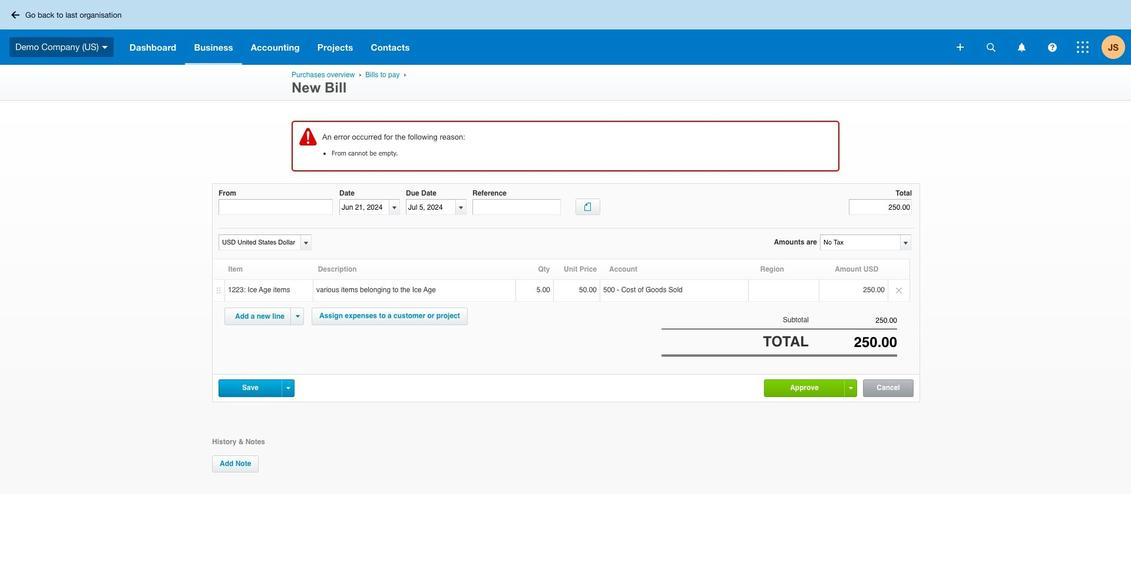 Task type: locate. For each thing, give the bounding box(es) containing it.
delete line item image
[[889, 280, 910, 301]]

svg image
[[957, 44, 964, 51], [102, 46, 108, 49]]

0 horizontal spatial svg image
[[102, 46, 108, 49]]

more save options... image
[[286, 387, 290, 389]]

banner
[[0, 0, 1132, 65]]

None text field
[[849, 199, 913, 215], [340, 200, 389, 215], [407, 200, 456, 215], [219, 235, 299, 250], [809, 334, 898, 351], [849, 199, 913, 215], [340, 200, 389, 215], [407, 200, 456, 215], [219, 235, 299, 250], [809, 334, 898, 351]]

1 horizontal spatial svg image
[[957, 44, 964, 51]]

None text field
[[219, 199, 333, 215], [473, 199, 561, 215], [821, 235, 900, 250], [809, 317, 898, 325], [219, 199, 333, 215], [473, 199, 561, 215], [821, 235, 900, 250], [809, 317, 898, 325]]

svg image
[[11, 11, 19, 19], [1078, 41, 1089, 53], [987, 43, 996, 52], [1018, 43, 1026, 52], [1048, 43, 1057, 52]]



Task type: vqa. For each thing, say whether or not it's contained in the screenshot.
'Go' in the the Go to Detailed Time report BUTTON
no



Task type: describe. For each thing, give the bounding box(es) containing it.
more approve options... image
[[849, 387, 853, 389]]

more add line options... image
[[296, 315, 300, 318]]



